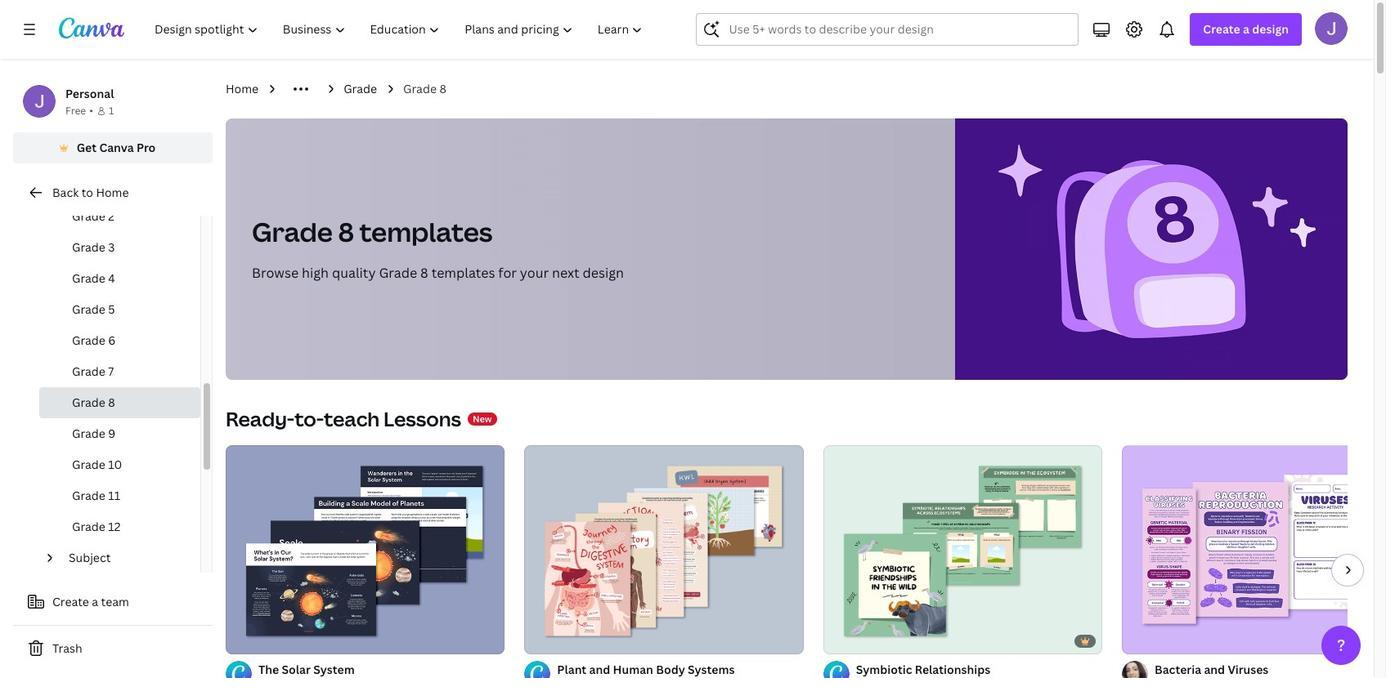 Task type: vqa. For each thing, say whether or not it's contained in the screenshot.
Blue and White Minimalist Monotone Business SDG Progress Report image
no



Task type: locate. For each thing, give the bounding box(es) containing it.
grade 3 link
[[39, 232, 200, 263]]

0 vertical spatial a
[[1243, 21, 1250, 37]]

grade 11 link
[[39, 481, 200, 512]]

grade 8 down "top level navigation" element
[[403, 81, 446, 97]]

create inside create a team button
[[52, 595, 89, 610]]

8 down grade 8 templates
[[421, 264, 428, 282]]

grade inside 'link'
[[72, 519, 105, 535]]

canva
[[99, 140, 134, 155]]

create inside create a design dropdown button
[[1203, 21, 1241, 37]]

2 and from the left
[[1204, 663, 1225, 678]]

grade
[[344, 81, 377, 97], [403, 81, 437, 97], [72, 209, 105, 224], [252, 214, 333, 249], [72, 240, 105, 255], [379, 264, 417, 282], [72, 271, 105, 286], [72, 302, 105, 317], [72, 333, 105, 348], [72, 364, 105, 380], [72, 395, 105, 411], [72, 426, 105, 442], [72, 457, 105, 473], [72, 488, 105, 504], [72, 519, 105, 535]]

1 horizontal spatial a
[[1243, 21, 1250, 37]]

a
[[1243, 21, 1250, 37], [92, 595, 98, 610]]

1 horizontal spatial create
[[1203, 21, 1241, 37]]

to
[[81, 185, 93, 200]]

grade 2 link
[[39, 201, 200, 232]]

0 vertical spatial create
[[1203, 21, 1241, 37]]

8 down "top level navigation" element
[[440, 81, 446, 97]]

1 horizontal spatial and
[[1204, 663, 1225, 678]]

pro
[[137, 140, 156, 155]]

0 horizontal spatial create
[[52, 595, 89, 610]]

grade 6
[[72, 333, 116, 348]]

systems
[[688, 663, 735, 678]]

ready-
[[226, 406, 295, 433]]

create a design
[[1203, 21, 1289, 37]]

design right next
[[583, 264, 624, 282]]

new
[[473, 413, 492, 425]]

solar
[[282, 663, 311, 678]]

0 horizontal spatial design
[[583, 264, 624, 282]]

9
[[108, 426, 116, 442]]

11
[[108, 488, 120, 504]]

3
[[108, 240, 115, 255]]

templates
[[359, 214, 493, 249], [432, 264, 495, 282]]

a inside dropdown button
[[1243, 21, 1250, 37]]

grade 8 up grade 9
[[72, 395, 115, 411]]

grade 6 link
[[39, 326, 200, 357]]

bacteria and viruses image
[[1122, 446, 1386, 655]]

1 vertical spatial home
[[96, 185, 129, 200]]

create for create a design
[[1203, 21, 1241, 37]]

10
[[108, 457, 122, 473]]

8 up 9
[[108, 395, 115, 411]]

grade 8 templates
[[252, 214, 493, 249]]

0 horizontal spatial and
[[589, 663, 610, 678]]

create a design button
[[1190, 13, 1302, 46]]

the solar system link
[[258, 662, 505, 679]]

1 vertical spatial a
[[92, 595, 98, 610]]

0 vertical spatial grade 8
[[403, 81, 446, 97]]

next
[[552, 264, 580, 282]]

and for bacteria
[[1204, 663, 1225, 678]]

templates up browse high quality grade 8 templates for your next design at the top of the page
[[359, 214, 493, 249]]

plant and human body systems link
[[557, 662, 804, 679]]

grade 4
[[72, 271, 115, 286]]

0 vertical spatial design
[[1253, 21, 1289, 37]]

7
[[108, 364, 114, 380]]

lessons
[[384, 406, 461, 433]]

create
[[1203, 21, 1241, 37], [52, 595, 89, 610]]

8
[[440, 81, 446, 97], [338, 214, 354, 249], [421, 264, 428, 282], [108, 395, 115, 411]]

grade 8
[[403, 81, 446, 97], [72, 395, 115, 411]]

bacteria and viruses
[[1155, 663, 1269, 678]]

free
[[65, 104, 86, 118]]

1 vertical spatial design
[[583, 264, 624, 282]]

None search field
[[696, 13, 1079, 46]]

templates left "for"
[[432, 264, 495, 282]]

grade 7 link
[[39, 357, 200, 388]]

1
[[109, 104, 114, 118]]

1 horizontal spatial grade 8
[[403, 81, 446, 97]]

back to home link
[[13, 177, 213, 209]]

0 horizontal spatial a
[[92, 595, 98, 610]]

symbiotic relationships link
[[856, 662, 1103, 679]]

high
[[302, 264, 329, 282]]

body
[[656, 663, 685, 678]]

the
[[258, 663, 279, 678]]

grade 10
[[72, 457, 122, 473]]

to-
[[295, 406, 324, 433]]

grade 2
[[72, 209, 115, 224]]

0 horizontal spatial grade 8
[[72, 395, 115, 411]]

grade 9
[[72, 426, 116, 442]]

create a team button
[[13, 586, 213, 619]]

and right 'plant'
[[589, 663, 610, 678]]

6
[[108, 333, 116, 348]]

1 horizontal spatial home
[[226, 81, 259, 97]]

and left viruses
[[1204, 663, 1225, 678]]

symbiotic
[[856, 663, 912, 678]]

bacteria
[[1155, 663, 1202, 678]]

ready-to-teach lessons
[[226, 406, 461, 433]]

design
[[1253, 21, 1289, 37], [583, 264, 624, 282]]

get canva pro button
[[13, 133, 213, 164]]

grade 7
[[72, 364, 114, 380]]

grade 12 link
[[39, 512, 200, 543]]

design left jacob simon icon
[[1253, 21, 1289, 37]]

teach
[[324, 406, 380, 433]]

home
[[226, 81, 259, 97], [96, 185, 129, 200]]

Search search field
[[729, 14, 1069, 45]]

and
[[589, 663, 610, 678], [1204, 663, 1225, 678]]

for
[[498, 264, 517, 282]]

relationships
[[915, 663, 991, 678]]

1 vertical spatial templates
[[432, 264, 495, 282]]

4
[[108, 271, 115, 286]]

browse
[[252, 264, 299, 282]]

1 vertical spatial create
[[52, 595, 89, 610]]

and for plant
[[589, 663, 610, 678]]

grade 3
[[72, 240, 115, 255]]

grade 9 link
[[39, 419, 200, 450]]

team
[[101, 595, 129, 610]]

1 vertical spatial grade 8
[[72, 395, 115, 411]]

1 and from the left
[[589, 663, 610, 678]]

1 horizontal spatial design
[[1253, 21, 1289, 37]]

viruses
[[1228, 663, 1269, 678]]

top level navigation element
[[144, 13, 657, 46]]

a inside button
[[92, 595, 98, 610]]



Task type: describe. For each thing, give the bounding box(es) containing it.
personal
[[65, 86, 114, 101]]

grade 12
[[72, 519, 121, 535]]

symbiotic relationships image
[[823, 446, 1103, 655]]

grade 11
[[72, 488, 120, 504]]

plant
[[557, 663, 587, 678]]

8 up quality
[[338, 214, 354, 249]]

free •
[[65, 104, 93, 118]]

plant and human body systems
[[557, 663, 735, 678]]

symbiotic relationships
[[856, 663, 991, 678]]

the solar system
[[258, 663, 355, 678]]

5
[[108, 302, 115, 317]]

back to home
[[52, 185, 129, 200]]

•
[[89, 104, 93, 118]]

subject button
[[62, 543, 191, 574]]

your
[[520, 264, 549, 282]]

get canva pro
[[77, 140, 156, 155]]

subject
[[69, 550, 111, 566]]

create a team
[[52, 595, 129, 610]]

plant and human body systems image
[[525, 446, 804, 655]]

a for design
[[1243, 21, 1250, 37]]

jacob simon image
[[1315, 12, 1348, 45]]

12
[[108, 519, 121, 535]]

human
[[613, 663, 653, 678]]

0 vertical spatial templates
[[359, 214, 493, 249]]

browse high quality grade 8 templates for your next design
[[252, 264, 624, 282]]

quality
[[332, 264, 376, 282]]

grade 4 link
[[39, 263, 200, 294]]

back
[[52, 185, 79, 200]]

2
[[108, 209, 115, 224]]

create for create a team
[[52, 595, 89, 610]]

grade 10 link
[[39, 450, 200, 481]]

trash
[[52, 641, 82, 657]]

grade 5 link
[[39, 294, 200, 326]]

get
[[77, 140, 97, 155]]

system
[[313, 663, 355, 678]]

trash link
[[13, 633, 213, 666]]

bacteria and viruses link
[[1155, 662, 1386, 679]]

home link
[[226, 80, 259, 98]]

0 vertical spatial home
[[226, 81, 259, 97]]

a for team
[[92, 595, 98, 610]]

design inside dropdown button
[[1253, 21, 1289, 37]]

the solar system image
[[226, 446, 505, 655]]

0 horizontal spatial home
[[96, 185, 129, 200]]

grade 5
[[72, 302, 115, 317]]



